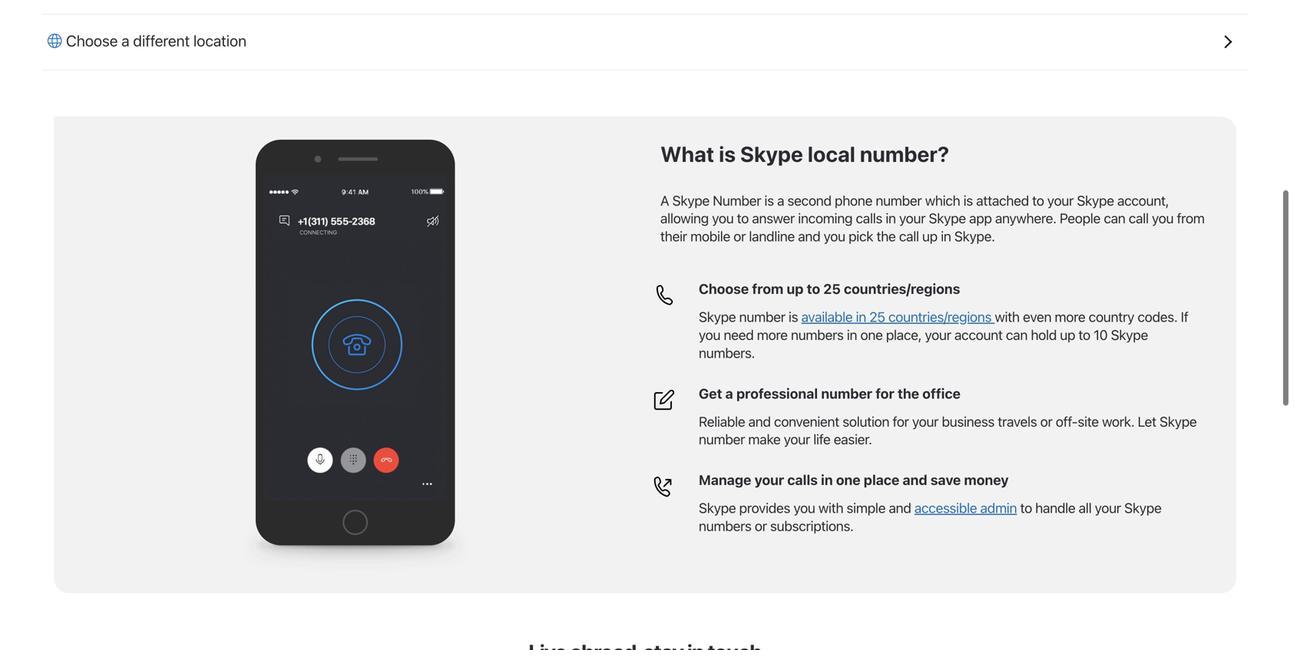 Task type: describe. For each thing, give the bounding box(es) containing it.
different
[[133, 32, 190, 50]]

for for number
[[876, 386, 895, 402]]

accessible admin link
[[915, 500, 1018, 517]]

landline
[[749, 228, 795, 245]]

skype up need
[[699, 309, 736, 325]]

1 vertical spatial calls
[[788, 472, 818, 489]]

location
[[194, 32, 247, 50]]

professional
[[737, 386, 818, 402]]

up inside with even more country codes. if you need more numbers in one place, your account can hold up to 10 skype numbers.
[[1061, 327, 1076, 343]]

1 vertical spatial one
[[837, 472, 861, 489]]

if
[[1182, 309, 1189, 325]]

your down office on the right of page
[[913, 414, 939, 430]]

choose a different location button
[[42, 14, 1249, 70]]

0 horizontal spatial call
[[900, 228, 920, 245]]

or inside "reliable and convenient solution for your business travels or off-site work. let skype number make your life easier."
[[1041, 414, 1053, 430]]

skype provides you with simple and accessible admin
[[699, 500, 1018, 517]]

subscriptions.
[[771, 518, 854, 535]]

codes.
[[1138, 309, 1178, 325]]

skype up people
[[1078, 192, 1115, 209]]

skype up 'allowing' on the right top
[[673, 192, 710, 209]]

handle
[[1036, 500, 1076, 517]]

which
[[926, 192, 961, 209]]

1 vertical spatial countries/regions
[[889, 309, 992, 325]]

to up available
[[807, 281, 821, 297]]

or inside to handle all your skype numbers or subscriptions.
[[755, 518, 767, 535]]

0 horizontal spatial 25
[[824, 281, 841, 297]]

solution
[[843, 414, 890, 430]]

provides
[[740, 500, 791, 517]]

number
[[713, 192, 762, 209]]

place,
[[887, 327, 922, 343]]

you up subscriptions.
[[794, 500, 816, 517]]

off-
[[1056, 414, 1078, 430]]

attached
[[977, 192, 1030, 209]]

1 vertical spatial with
[[819, 500, 844, 517]]

work.
[[1103, 414, 1135, 430]]

choose a different location
[[66, 32, 247, 50]]

phone
[[835, 192, 873, 209]]

reliable and convenient solution for your business travels or off-site work. let skype number make your life easier.
[[699, 414, 1197, 448]]

get a professional number for the office
[[699, 386, 961, 402]]

1 vertical spatial the
[[898, 386, 920, 402]]

skype number is available in 25 countries/regions
[[699, 309, 995, 325]]

to inside with even more country codes. if you need more numbers in one place, your account can hold up to 10 skype numbers.
[[1079, 327, 1091, 343]]

anywhere.
[[996, 210, 1057, 227]]

office
[[923, 386, 961, 402]]

a for different
[[122, 32, 130, 50]]

you inside with even more country codes. if you need more numbers in one place, your account can hold up to 10 skype numbers.
[[699, 327, 721, 343]]

numbers inside with even more country codes. if you need more numbers in one place, your account can hold up to 10 skype numbers.
[[791, 327, 844, 343]]

pick
[[849, 228, 874, 245]]

1 vertical spatial more
[[757, 327, 788, 343]]

or inside a skype number is a second phone number which is attached to your skype account, allowing you to answer incoming calls in your skype app anywhere. people can call you from their mobile or landline and you pick the call up in skype.
[[734, 228, 746, 245]]

number up need
[[740, 309, 786, 325]]

your inside with even more country codes. if you need more numbers in one place, your account can hold up to 10 skype numbers.
[[925, 327, 952, 343]]

to inside to handle all your skype numbers or subscriptions.
[[1021, 500, 1033, 517]]

need
[[724, 327, 754, 343]]

in down the life
[[821, 472, 833, 489]]

with even more country codes. if you need more numbers in one place, your account can hold up to 10 skype numbers.
[[699, 309, 1189, 361]]

your down convenient at right
[[784, 432, 811, 448]]

skype down manage
[[699, 500, 736, 517]]

skype inside "reliable and convenient solution for your business travels or off-site work. let skype number make your life easier."
[[1160, 414, 1197, 430]]

to up anywhere.
[[1033, 192, 1045, 209]]

incoming
[[798, 210, 853, 227]]

second
[[788, 192, 832, 209]]

1 vertical spatial up
[[787, 281, 804, 297]]

choose for choose from up to 25 countries/regions
[[699, 281, 749, 297]]

hold
[[1031, 327, 1057, 343]]

skype down which at the top right
[[929, 210, 966, 227]]

manage your calls in one place and save money
[[699, 472, 1009, 489]]

to down "number"
[[737, 210, 749, 227]]

money
[[965, 472, 1009, 489]]

in left skype.
[[941, 228, 952, 245]]

1 vertical spatial from
[[752, 281, 784, 297]]

0 vertical spatial more
[[1055, 309, 1086, 325]]

account
[[955, 327, 1003, 343]]



Task type: locate. For each thing, give the bounding box(es) containing it.
a
[[661, 192, 670, 209]]

for up solution
[[876, 386, 895, 402]]

can inside with even more country codes. if you need more numbers in one place, your account can hold up to 10 skype numbers.
[[1007, 327, 1028, 343]]

to
[[1033, 192, 1045, 209], [737, 210, 749, 227], [807, 281, 821, 297], [1079, 327, 1091, 343], [1021, 500, 1033, 517]]

you
[[712, 210, 734, 227], [1153, 210, 1174, 227], [824, 228, 846, 245], [699, 327, 721, 343], [794, 500, 816, 517]]

0 vertical spatial the
[[877, 228, 896, 245]]

up down which at the top right
[[923, 228, 938, 245]]

what
[[661, 141, 715, 167]]

0 horizontal spatial numbers
[[699, 518, 752, 535]]

0 vertical spatial with
[[995, 309, 1020, 325]]

is up app
[[964, 192, 974, 209]]

skype right let
[[1160, 414, 1197, 430]]

one
[[861, 327, 883, 343], [837, 472, 861, 489]]

0 vertical spatial for
[[876, 386, 895, 402]]

the inside a skype number is a second phone number which is attached to your skype account, allowing you to answer incoming calls in your skype app anywhere. people can call you from their mobile or landline and you pick the call up in skype.
[[877, 228, 896, 245]]

from
[[1178, 210, 1205, 227], [752, 281, 784, 297]]

people
[[1060, 210, 1101, 227]]

0 vertical spatial numbers
[[791, 327, 844, 343]]

in right incoming
[[886, 210, 896, 227]]

a skype number is a second phone number which is attached to your skype account, allowing you to answer incoming calls in your skype app anywhere. people can call you from their mobile or landline and you pick the call up in skype.
[[661, 192, 1205, 245]]

mobile
[[691, 228, 731, 245]]

1 vertical spatial numbers
[[699, 518, 752, 535]]

make
[[749, 432, 781, 448]]

0 horizontal spatial choose
[[66, 32, 118, 50]]

or
[[734, 228, 746, 245], [1041, 414, 1053, 430], [755, 518, 767, 535]]

1 horizontal spatial choose
[[699, 281, 749, 297]]

a
[[122, 32, 130, 50], [778, 192, 785, 209], [726, 386, 734, 402]]

skype up "number"
[[741, 141, 804, 167]]

call down account,
[[1129, 210, 1149, 227]]

more right need
[[757, 327, 788, 343]]

0 vertical spatial up
[[923, 228, 938, 245]]

their
[[661, 228, 688, 245]]

call right pick
[[900, 228, 920, 245]]

1 horizontal spatial a
[[726, 386, 734, 402]]

one up skype provides you with simple and accessible admin
[[837, 472, 861, 489]]

your right all
[[1095, 500, 1122, 517]]

and left save
[[903, 472, 928, 489]]

numbers.
[[699, 345, 755, 361]]

from inside a skype number is a second phone number which is attached to your skype account, allowing you to answer incoming calls in your skype app anywhere. people can call you from their mobile or landline and you pick the call up in skype.
[[1178, 210, 1205, 227]]

call
[[1129, 210, 1149, 227], [900, 228, 920, 245]]

0 horizontal spatial calls
[[788, 472, 818, 489]]

what is skype local number?
[[661, 141, 950, 167]]

and down incoming
[[798, 228, 821, 245]]

2 vertical spatial a
[[726, 386, 734, 402]]

choose left 'different'
[[66, 32, 118, 50]]

calls
[[856, 210, 883, 227], [788, 472, 818, 489]]

travels
[[998, 414, 1038, 430]]

skype right all
[[1125, 500, 1162, 517]]

up up available
[[787, 281, 804, 297]]

or right the mobile
[[734, 228, 746, 245]]

number?
[[860, 141, 950, 167]]

choose
[[66, 32, 118, 50], [699, 281, 749, 297]]

0 horizontal spatial up
[[787, 281, 804, 297]]

number inside a skype number is a second phone number which is attached to your skype account, allowing you to answer incoming calls in your skype app anywhere. people can call you from their mobile or landline and you pick the call up in skype.
[[876, 192, 922, 209]]

with
[[995, 309, 1020, 325], [819, 500, 844, 517]]

1 horizontal spatial calls
[[856, 210, 883, 227]]

a up the answer
[[778, 192, 785, 209]]

0 vertical spatial calls
[[856, 210, 883, 227]]

your up people
[[1048, 192, 1074, 209]]

and down place
[[889, 500, 912, 517]]

allowing
[[661, 210, 709, 227]]

1 vertical spatial choose
[[699, 281, 749, 297]]

to right admin
[[1021, 500, 1033, 517]]

local
[[808, 141, 856, 167]]

0 horizontal spatial can
[[1007, 327, 1028, 343]]

get
[[699, 386, 723, 402]]

up
[[923, 228, 938, 245], [787, 281, 804, 297], [1061, 327, 1076, 343]]

1 vertical spatial or
[[1041, 414, 1053, 430]]

country
[[1089, 309, 1135, 325]]

manage
[[699, 472, 752, 489]]

with up subscriptions.
[[819, 500, 844, 517]]

numbers down available
[[791, 327, 844, 343]]

and up "make"
[[749, 414, 771, 430]]

or down provides
[[755, 518, 767, 535]]

one inside with even more country codes. if you need more numbers in one place, your account can hold up to 10 skype numbers.
[[861, 327, 883, 343]]

your up provides
[[755, 472, 785, 489]]

numbers inside to handle all your skype numbers or subscriptions.
[[699, 518, 752, 535]]

skype inside with even more country codes. if you need more numbers in one place, your account can hold up to 10 skype numbers.
[[1112, 327, 1149, 343]]

countries/regions up place, on the right bottom of the page
[[889, 309, 992, 325]]

number
[[876, 192, 922, 209], [740, 309, 786, 325], [822, 386, 873, 402], [699, 432, 745, 448]]

business
[[942, 414, 995, 430]]

0 vertical spatial a
[[122, 32, 130, 50]]

can
[[1104, 210, 1126, 227], [1007, 327, 1028, 343]]

a for professional
[[726, 386, 734, 402]]

countries/regions
[[844, 281, 961, 297], [889, 309, 992, 325]]

your right place, on the right bottom of the page
[[925, 327, 952, 343]]

simple
[[847, 500, 886, 517]]

life
[[814, 432, 831, 448]]

25 up available
[[824, 281, 841, 297]]

is up the answer
[[765, 192, 774, 209]]

you down account,
[[1153, 210, 1174, 227]]

calls inside a skype number is a second phone number which is attached to your skype account, allowing you to answer incoming calls in your skype app anywhere. people can call you from their mobile or landline and you pick the call up in skype.
[[856, 210, 883, 227]]

available in 25 countries/regions link
[[802, 309, 995, 325]]

a inside dropdown button
[[122, 32, 130, 50]]

1 horizontal spatial can
[[1104, 210, 1126, 227]]

1 vertical spatial for
[[893, 414, 909, 430]]

1 horizontal spatial 25
[[870, 309, 886, 325]]

numbers down provides
[[699, 518, 752, 535]]

2 horizontal spatial a
[[778, 192, 785, 209]]

and inside "reliable and convenient solution for your business travels or off-site work. let skype number make your life easier."
[[749, 414, 771, 430]]

can left hold
[[1007, 327, 1028, 343]]

for inside "reliable and convenient solution for your business travels or off-site work. let skype number make your life easier."
[[893, 414, 909, 430]]

2 horizontal spatial or
[[1041, 414, 1053, 430]]

0 vertical spatial choose
[[66, 32, 118, 50]]

0 horizontal spatial the
[[877, 228, 896, 245]]

account,
[[1118, 192, 1170, 209]]

countries/regions up 'available in 25 countries/regions' 'link'
[[844, 281, 961, 297]]

1 vertical spatial 25
[[870, 309, 886, 325]]

in
[[886, 210, 896, 227], [941, 228, 952, 245], [856, 309, 867, 325], [847, 327, 858, 343], [821, 472, 833, 489]]

2 vertical spatial up
[[1061, 327, 1076, 343]]

easier.
[[834, 432, 873, 448]]

0 horizontal spatial with
[[819, 500, 844, 517]]

choose inside dropdown button
[[66, 32, 118, 50]]

save
[[931, 472, 961, 489]]

0 horizontal spatial a
[[122, 32, 130, 50]]

for right solution
[[893, 414, 909, 430]]

admin
[[981, 500, 1018, 517]]

your down which at the top right
[[900, 210, 926, 227]]

0 horizontal spatial from
[[752, 281, 784, 297]]

0 vertical spatial 25
[[824, 281, 841, 297]]

1 horizontal spatial with
[[995, 309, 1020, 325]]

1 horizontal spatial from
[[1178, 210, 1205, 227]]

calls up pick
[[856, 210, 883, 227]]

with left even
[[995, 309, 1020, 325]]

1 horizontal spatial up
[[923, 228, 938, 245]]

a right get
[[726, 386, 734, 402]]

1 vertical spatial a
[[778, 192, 785, 209]]

to left 10
[[1079, 327, 1091, 343]]

choose up need
[[699, 281, 749, 297]]

2 vertical spatial or
[[755, 518, 767, 535]]

place
[[864, 472, 900, 489]]

0 vertical spatial countries/regions
[[844, 281, 961, 297]]

accessible
[[915, 500, 978, 517]]

0 vertical spatial can
[[1104, 210, 1126, 227]]

25 right available
[[870, 309, 886, 325]]

app
[[970, 210, 992, 227]]

0 vertical spatial call
[[1129, 210, 1149, 227]]

0 vertical spatial from
[[1178, 210, 1205, 227]]

1 horizontal spatial or
[[755, 518, 767, 535]]

1 vertical spatial call
[[900, 228, 920, 245]]

skype.
[[955, 228, 996, 245]]

choose from up to 25 countries/regions
[[699, 281, 961, 297]]

site
[[1078, 414, 1099, 430]]

the left office on the right of page
[[898, 386, 920, 402]]

you down incoming
[[824, 228, 846, 245]]

more
[[1055, 309, 1086, 325], [757, 327, 788, 343]]

for for solution
[[893, 414, 909, 430]]

1 horizontal spatial the
[[898, 386, 920, 402]]

and
[[798, 228, 821, 245], [749, 414, 771, 430], [903, 472, 928, 489], [889, 500, 912, 517]]

0 vertical spatial one
[[861, 327, 883, 343]]

to handle all your skype numbers or subscriptions.
[[699, 500, 1162, 535]]

answer
[[752, 210, 795, 227]]

up right hold
[[1061, 327, 1076, 343]]

let
[[1138, 414, 1157, 430]]

calls down the life
[[788, 472, 818, 489]]

or left the off-
[[1041, 414, 1053, 430]]

in inside with even more country codes. if you need more numbers in one place, your account can hold up to 10 skype numbers.
[[847, 327, 858, 343]]

can down account,
[[1104, 210, 1126, 227]]

your inside to handle all your skype numbers or subscriptions.
[[1095, 500, 1122, 517]]

2 horizontal spatial up
[[1061, 327, 1076, 343]]

up inside a skype number is a second phone number which is attached to your skype account, allowing you to answer incoming calls in your skype app anywhere. people can call you from their mobile or landline and you pick the call up in skype.
[[923, 228, 938, 245]]

number inside "reliable and convenient solution for your business travels or off-site work. let skype number make your life easier."
[[699, 432, 745, 448]]

for
[[876, 386, 895, 402], [893, 414, 909, 430]]

convenient
[[774, 414, 840, 430]]

can inside a skype number is a second phone number which is attached to your skype account, allowing you to answer incoming calls in your skype app anywhere. people can call you from their mobile or landline and you pick the call up in skype.
[[1104, 210, 1126, 227]]

is left available
[[789, 309, 799, 325]]

0 vertical spatial or
[[734, 228, 746, 245]]

0 horizontal spatial or
[[734, 228, 746, 245]]

skype down country
[[1112, 327, 1149, 343]]

skype
[[741, 141, 804, 167], [673, 192, 710, 209], [1078, 192, 1115, 209], [929, 210, 966, 227], [699, 309, 736, 325], [1112, 327, 1149, 343], [1160, 414, 1197, 430], [699, 500, 736, 517], [1125, 500, 1162, 517]]

is right what
[[719, 141, 736, 167]]

one down "skype number is available in 25 countries/regions"
[[861, 327, 883, 343]]

number down reliable
[[699, 432, 745, 448]]

25
[[824, 281, 841, 297], [870, 309, 886, 325]]

in right available
[[856, 309, 867, 325]]

1 horizontal spatial more
[[1055, 309, 1086, 325]]

number left which at the top right
[[876, 192, 922, 209]]

is
[[719, 141, 736, 167], [765, 192, 774, 209], [964, 192, 974, 209], [789, 309, 799, 325]]

your
[[1048, 192, 1074, 209], [900, 210, 926, 227], [925, 327, 952, 343], [913, 414, 939, 430], [784, 432, 811, 448], [755, 472, 785, 489], [1095, 500, 1122, 517]]

a inside a skype number is a second phone number which is attached to your skype account, allowing you to answer incoming calls in your skype app anywhere. people can call you from their mobile or landline and you pick the call up in skype.
[[778, 192, 785, 209]]

1 horizontal spatial call
[[1129, 210, 1149, 227]]

you up the mobile
[[712, 210, 734, 227]]

and inside a skype number is a second phone number which is attached to your skype account, allowing you to answer incoming calls in your skype app anywhere. people can call you from their mobile or landline and you pick the call up in skype.
[[798, 228, 821, 245]]

10
[[1094, 327, 1108, 343]]

1 vertical spatial can
[[1007, 327, 1028, 343]]

reliable
[[699, 414, 746, 430]]

1 horizontal spatial numbers
[[791, 327, 844, 343]]

available
[[802, 309, 853, 325]]

numbers
[[791, 327, 844, 343], [699, 518, 752, 535]]

the
[[877, 228, 896, 245], [898, 386, 920, 402]]

in down "skype number is available in 25 countries/regions"
[[847, 327, 858, 343]]

you up numbers.
[[699, 327, 721, 343]]

more up hold
[[1055, 309, 1086, 325]]

a left 'different'
[[122, 32, 130, 50]]

skype inside to handle all your skype numbers or subscriptions.
[[1125, 500, 1162, 517]]

choose for choose a different location
[[66, 32, 118, 50]]

the right pick
[[877, 228, 896, 245]]

0 horizontal spatial more
[[757, 327, 788, 343]]

all
[[1079, 500, 1092, 517]]

with inside with even more country codes. if you need more numbers in one place, your account can hold up to 10 skype numbers.
[[995, 309, 1020, 325]]

number up solution
[[822, 386, 873, 402]]

even
[[1024, 309, 1052, 325]]



Task type: vqa. For each thing, say whether or not it's contained in the screenshot.
Microsoft Account that you have enabled for discovery in Skype. Learn more
no



